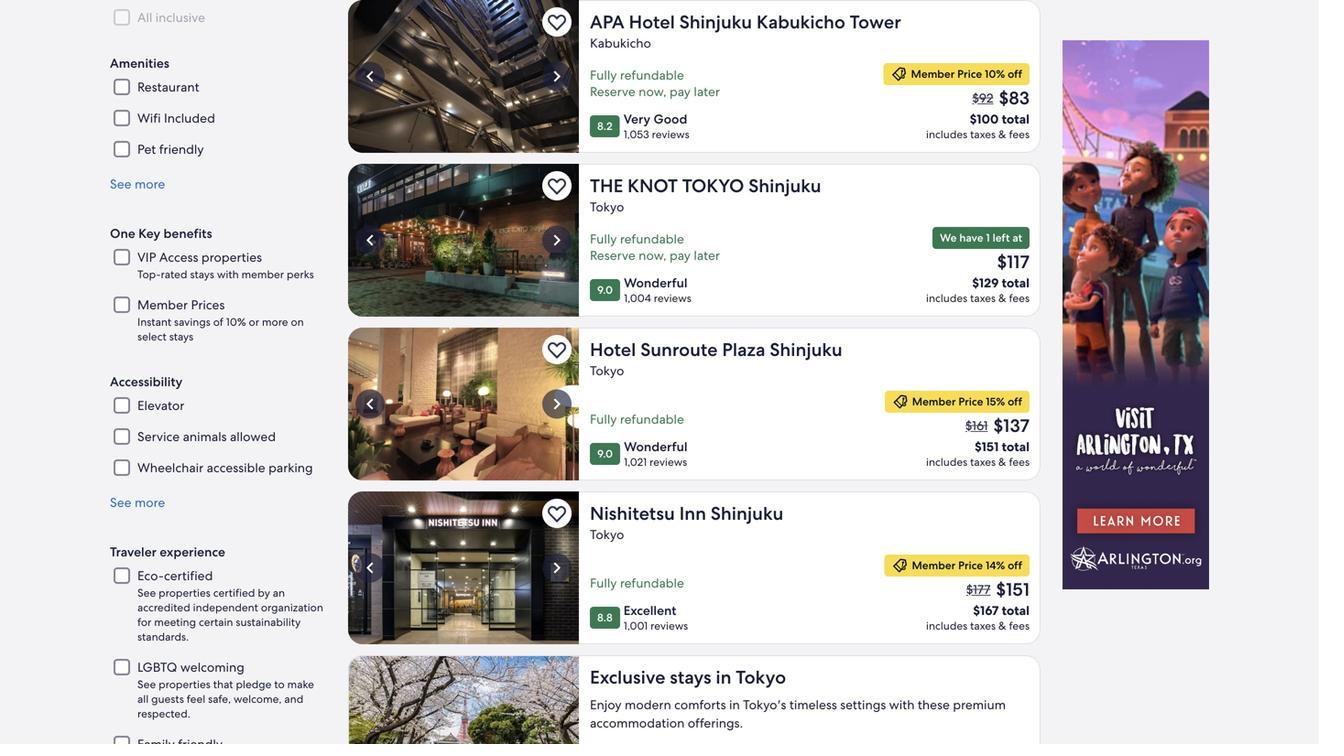 Task type: locate. For each thing, give the bounding box(es) containing it.
fully
[[590, 67, 617, 83], [590, 231, 617, 247], [590, 411, 617, 428], [590, 575, 617, 592]]

1 see more button from the top
[[110, 176, 326, 193]]

reviews right 1,021
[[650, 455, 687, 470]]

taxes inside $92 $83 $100 total includes taxes & fees
[[970, 127, 996, 142]]

1 vertical spatial pay
[[670, 247, 691, 264]]

member
[[911, 67, 955, 81], [137, 297, 188, 313], [912, 395, 956, 409], [912, 559, 956, 573]]

fees inside $92 $83 $100 total includes taxes & fees
[[1009, 127, 1030, 142]]

fully refundable reserve now, pay later up wonderful 1,004 reviews
[[590, 231, 720, 264]]

fully refundable reserve now, pay later
[[590, 67, 720, 100], [590, 231, 720, 264]]

with inside vip access properties top-rated stays with member perks
[[217, 268, 239, 282]]

1 vertical spatial 9.0
[[597, 447, 613, 461]]

1 vertical spatial now,
[[639, 247, 667, 264]]

1 later from the top
[[694, 83, 720, 100]]

now, up very
[[639, 83, 667, 100]]

0 vertical spatial reserve
[[590, 83, 636, 100]]

premium
[[953, 697, 1006, 714]]

member for apa hotel shinjuku kabukicho tower
[[911, 67, 955, 81]]

taxes for $137
[[970, 455, 996, 470]]

fully right show next image for hotel sunroute plaza shinjuku
[[590, 411, 617, 428]]

includes left the $129
[[926, 291, 968, 306]]

taxes inside $177 $151 $167 total includes taxes & fees
[[970, 619, 996, 634]]

wonderful up nishitetsu
[[624, 439, 688, 455]]

included
[[164, 110, 215, 127]]

taxes down the 1
[[970, 291, 996, 306]]

2 later from the top
[[694, 247, 720, 264]]

wonderful
[[624, 275, 688, 291], [624, 439, 688, 455]]

1 now, from the top
[[639, 83, 667, 100]]

fees down $117
[[1009, 291, 1030, 306]]

includes inside $177 $151 $167 total includes taxes & fees
[[926, 619, 968, 634]]

later for shinjuku
[[694, 83, 720, 100]]

refundable up the excellent
[[620, 575, 684, 592]]

in up comforts
[[716, 666, 732, 690]]

properties up accredited
[[159, 586, 211, 601]]

later
[[694, 83, 720, 100], [694, 247, 720, 264]]

an
[[273, 586, 285, 601]]

1 vertical spatial reserve
[[590, 247, 636, 264]]

vip
[[137, 249, 156, 266]]

0 vertical spatial 9.0
[[597, 283, 613, 297]]

total for $137
[[1002, 439, 1030, 455]]

reviews for inn
[[651, 619, 688, 634]]

see more for pet friendly
[[110, 176, 165, 193]]

or
[[249, 315, 259, 330]]

member up instant
[[137, 297, 188, 313]]

settings
[[840, 697, 886, 714]]

1 vertical spatial small image
[[892, 558, 908, 574]]

3 taxes from the top
[[970, 455, 996, 470]]

3 fees from the top
[[1009, 455, 1030, 470]]

1 vertical spatial fully refundable reserve now, pay later
[[590, 231, 720, 264]]

reserve for the
[[590, 247, 636, 264]]

1 vertical spatial off
[[1008, 395, 1022, 409]]

stays up comforts
[[670, 666, 712, 690]]

eco-certified see properties certified by an accredited independent organization for meeting certain sustainability standards.
[[137, 568, 323, 645]]

1 refundable from the top
[[620, 67, 684, 83]]

& inside we have 1 left at $117 $129 total includes taxes & fees
[[999, 291, 1006, 306]]

$151 down $161 button
[[975, 439, 999, 455]]

1 vertical spatial price
[[959, 395, 983, 409]]

includes inside "$161 $137 $151 total includes taxes & fees"
[[926, 455, 968, 470]]

$129
[[972, 275, 999, 291]]

0 vertical spatial wonderful
[[624, 275, 688, 291]]

10% up $92
[[985, 67, 1005, 81]]

& inside $177 $151 $167 total includes taxes & fees
[[999, 619, 1006, 634]]

properties up feel
[[159, 678, 211, 692]]

lgbtq welcoming see properties that pledge to make all guests feel safe, welcome, and respected.
[[137, 660, 314, 722]]

includes inside we have 1 left at $117 $129 total includes taxes & fees
[[926, 291, 968, 306]]

the
[[590, 174, 623, 198]]

feel
[[187, 693, 205, 707]]

restaurant
[[137, 79, 199, 95]]

price left 15%
[[959, 395, 983, 409]]

lgbtq
[[137, 660, 177, 676]]

2 pay from the top
[[670, 247, 691, 264]]

properties up member
[[201, 249, 262, 266]]

1 vertical spatial later
[[694, 247, 720, 264]]

service animals allowed
[[137, 429, 276, 445]]

tokyo down nishitetsu
[[590, 527, 624, 543]]

nishitetsu
[[590, 502, 675, 526]]

fees inside "$161 $137 $151 total includes taxes & fees"
[[1009, 455, 1030, 470]]

& down 14%
[[999, 619, 1006, 634]]

elevator
[[137, 398, 184, 414]]

9.0
[[597, 283, 613, 297], [597, 447, 613, 461]]

total inside $177 $151 $167 total includes taxes & fees
[[1002, 603, 1030, 619]]

for
[[137, 616, 151, 630]]

2 & from the top
[[999, 291, 1006, 306]]

amenities
[[110, 55, 169, 72]]

shinjuku inside 'hotel sunroute plaza shinjuku tokyo'
[[770, 338, 843, 362]]

to
[[274, 678, 285, 692]]

good
[[654, 111, 687, 127]]

pay up wonderful 1,004 reviews
[[670, 247, 691, 264]]

refundable up very
[[620, 67, 684, 83]]

4 taxes from the top
[[970, 619, 996, 634]]

stays inside vip access properties top-rated stays with member perks
[[190, 268, 214, 282]]

1 total from the top
[[1002, 111, 1030, 127]]

sunroute
[[640, 338, 718, 362]]

taxes for $83
[[970, 127, 996, 142]]

0 horizontal spatial 10%
[[226, 315, 246, 330]]

wifi
[[137, 110, 161, 127]]

0 vertical spatial certified
[[164, 568, 213, 585]]

1 off from the top
[[1008, 67, 1022, 81]]

includes left $167
[[926, 619, 968, 634]]

Save Nishitetsu Inn Shinjuku to a trip checkbox
[[542, 499, 572, 529]]

1 pay from the top
[[670, 83, 691, 100]]

& down $83
[[999, 127, 1006, 142]]

10%
[[985, 67, 1005, 81], [226, 315, 246, 330]]

lobby lounge image
[[348, 328, 579, 481]]

by
[[258, 586, 270, 601]]

friendly
[[159, 141, 204, 158]]

2 see more button from the top
[[110, 495, 326, 511]]

0 vertical spatial small image
[[892, 394, 909, 410]]

show previous image for nishitetsu inn shinjuku image
[[359, 558, 381, 579]]

fully refundable up the excellent
[[590, 575, 684, 592]]

off up $83
[[1008, 67, 1022, 81]]

at
[[1013, 231, 1022, 245]]

pay for tokyo
[[670, 247, 691, 264]]

animals
[[183, 429, 227, 445]]

2 includes from the top
[[926, 291, 968, 306]]

access
[[159, 249, 198, 266]]

fully right show next image for apa hotel shinjuku kabukicho tower
[[590, 67, 617, 83]]

reviews inside wonderful 1,004 reviews
[[654, 291, 692, 306]]

$117
[[997, 250, 1030, 274]]

0 vertical spatial pay
[[670, 83, 691, 100]]

includes down $161 button
[[926, 455, 968, 470]]

2 vertical spatial off
[[1008, 559, 1022, 573]]

2 fees from the top
[[1009, 291, 1030, 306]]

& inside $92 $83 $100 total includes taxes & fees
[[999, 127, 1006, 142]]

total down $83
[[1002, 111, 1030, 127]]

$151 inside $177 $151 $167 total includes taxes & fees
[[996, 578, 1030, 602]]

wheelchair accessible parking
[[137, 460, 313, 477]]

1 vertical spatial see more button
[[110, 495, 326, 511]]

refundable up wonderful 1,021 reviews
[[620, 411, 684, 428]]

total for $83
[[1002, 111, 1030, 127]]

more down pet
[[135, 176, 165, 193]]

1 taxes from the top
[[970, 127, 996, 142]]

fully refundable for nishitetsu
[[590, 575, 684, 592]]

fully refundable for hotel
[[590, 411, 684, 428]]

0 vertical spatial $151
[[975, 439, 999, 455]]

wonderful inside wonderful 1,004 reviews
[[624, 275, 688, 291]]

0 vertical spatial 10%
[[985, 67, 1005, 81]]

1 vertical spatial certified
[[213, 586, 255, 601]]

traveler experience
[[110, 544, 225, 561]]

Save THE KNOT TOKYO Shinjuku to a trip checkbox
[[542, 171, 572, 201]]

2 vertical spatial stays
[[670, 666, 712, 690]]

more down wheelchair
[[135, 495, 165, 511]]

1 vertical spatial properties
[[159, 586, 211, 601]]

member inside member prices instant savings of 10% or more on select stays
[[137, 297, 188, 313]]

4 & from the top
[[999, 619, 1006, 634]]

member up "$161 $137 $151 total includes taxes & fees" on the right bottom
[[912, 395, 956, 409]]

total inside "$161 $137 $151 total includes taxes & fees"
[[1002, 439, 1030, 455]]

stays right rated
[[190, 268, 214, 282]]

reviews inside excellent 1,001 reviews
[[651, 619, 688, 634]]

standards.
[[137, 630, 189, 645]]

interior detail image
[[348, 0, 579, 153]]

& down $117
[[999, 291, 1006, 306]]

see down eco-
[[137, 586, 156, 601]]

includes left the $100
[[926, 127, 968, 142]]

fees for $137
[[1009, 455, 1030, 470]]

total inside we have 1 left at $117 $129 total includes taxes & fees
[[1002, 275, 1030, 291]]

fully refundable up wonderful 1,021 reviews
[[590, 411, 684, 428]]

& inside "$161 $137 $151 total includes taxes & fees"
[[999, 455, 1006, 470]]

0 vertical spatial fully refundable
[[590, 411, 684, 428]]

10% right 'of'
[[226, 315, 246, 330]]

1 9.0 from the top
[[597, 283, 613, 297]]

with left these
[[889, 697, 915, 714]]

$151 inside "$161 $137 $151 total includes taxes & fees"
[[975, 439, 999, 455]]

see more down wheelchair
[[110, 495, 165, 511]]

total for $151
[[1002, 603, 1030, 619]]

with left member
[[217, 268, 239, 282]]

includes
[[926, 127, 968, 142], [926, 291, 968, 306], [926, 455, 968, 470], [926, 619, 968, 634]]

0 vertical spatial kabukicho
[[757, 10, 846, 34]]

2 reserve from the top
[[590, 247, 636, 264]]

1 see more from the top
[[110, 176, 165, 193]]

small image left member price 15% off
[[892, 394, 909, 410]]

fees down $83
[[1009, 127, 1030, 142]]

and
[[284, 693, 303, 707]]

3 includes from the top
[[926, 455, 968, 470]]

& for $83
[[999, 127, 1006, 142]]

fully refundable reserve now, pay later for hotel
[[590, 67, 720, 100]]

off right 15%
[[1008, 395, 1022, 409]]

stays
[[190, 268, 214, 282], [169, 330, 193, 344], [670, 666, 712, 690]]

$151
[[975, 439, 999, 455], [996, 578, 1030, 602]]

includes for $151
[[926, 619, 968, 634]]

reviews right "1,053"
[[652, 127, 690, 142]]

certified down experience
[[164, 568, 213, 585]]

0 vertical spatial see more button
[[110, 176, 326, 193]]

1 vertical spatial kabukicho
[[590, 35, 651, 51]]

$151 down 14%
[[996, 578, 1030, 602]]

certified
[[164, 568, 213, 585], [213, 586, 255, 601]]

0 vertical spatial later
[[694, 83, 720, 100]]

8.8
[[597, 611, 613, 625]]

the knot tokyo shinjuku tokyo
[[590, 174, 821, 215]]

0 vertical spatial with
[[217, 268, 239, 282]]

15%
[[986, 395, 1005, 409]]

1 vertical spatial hotel
[[590, 338, 636, 362]]

total inside $92 $83 $100 total includes taxes & fees
[[1002, 111, 1030, 127]]

offerings.
[[688, 716, 743, 732]]

reserve up the 8.2
[[590, 83, 636, 100]]

price left 14%
[[958, 559, 983, 573]]

1 vertical spatial with
[[889, 697, 915, 714]]

0 vertical spatial stays
[[190, 268, 214, 282]]

taxes down $161 button
[[970, 455, 996, 470]]

member up $177 $151 $167 total includes taxes & fees
[[912, 559, 956, 573]]

small image
[[892, 394, 909, 410], [892, 558, 908, 574]]

9.0 left 1,004
[[597, 283, 613, 297]]

2 9.0 from the top
[[597, 447, 613, 461]]

includes inside $92 $83 $100 total includes taxes & fees
[[926, 127, 968, 142]]

later down the knot tokyo shinjuku tokyo
[[694, 247, 720, 264]]

1 wonderful from the top
[[624, 275, 688, 291]]

later for tokyo
[[694, 247, 720, 264]]

wonderful for sunroute
[[624, 439, 688, 455]]

off right 14%
[[1008, 559, 1022, 573]]

2 see more from the top
[[110, 495, 165, 511]]

taxes down "$177"
[[970, 619, 996, 634]]

$100
[[970, 111, 999, 127]]

certified up independent on the left of the page
[[213, 586, 255, 601]]

0 vertical spatial off
[[1008, 67, 1022, 81]]

4 refundable from the top
[[620, 575, 684, 592]]

2 small image from the top
[[892, 558, 908, 574]]

2 fully refundable from the top
[[590, 575, 684, 592]]

member right small image
[[911, 67, 955, 81]]

taxes down $92
[[970, 127, 996, 142]]

show previous image for the knot tokyo shinjuku image
[[359, 230, 381, 251]]

1 vertical spatial wonderful
[[624, 439, 688, 455]]

tokyo right save hotel sunroute plaza shinjuku to a trip checkbox
[[590, 363, 624, 379]]

2 vertical spatial more
[[135, 495, 165, 511]]

reserve up 1,004
[[590, 247, 636, 264]]

4 total from the top
[[1002, 603, 1030, 619]]

small image left 'member price 14% off'
[[892, 558, 908, 574]]

fully up 8.8
[[590, 575, 617, 592]]

taxes inside we have 1 left at $117 $129 total includes taxes & fees
[[970, 291, 996, 306]]

9.0 for the knot tokyo shinjuku
[[597, 283, 613, 297]]

see more button for friendly
[[110, 176, 326, 193]]

kabukicho left tower
[[757, 10, 846, 34]]

2 vertical spatial price
[[958, 559, 983, 573]]

& down $137
[[999, 455, 1006, 470]]

see up all
[[137, 678, 156, 692]]

taxes for $151
[[970, 619, 996, 634]]

reviews right the 1,001
[[651, 619, 688, 634]]

see more button down 'wheelchair accessible parking'
[[110, 495, 326, 511]]

3 total from the top
[[1002, 439, 1030, 455]]

refundable up wonderful 1,004 reviews
[[620, 231, 684, 247]]

1 vertical spatial 10%
[[226, 315, 246, 330]]

see up traveler
[[110, 495, 132, 511]]

tokyo up the tokyo's
[[736, 666, 786, 690]]

properties inside vip access properties top-rated stays with member perks
[[201, 249, 262, 266]]

see more button
[[110, 176, 326, 193], [110, 495, 326, 511]]

inclusive
[[155, 9, 205, 26]]

stays down savings
[[169, 330, 193, 344]]

taxes inside "$161 $137 $151 total includes taxes & fees"
[[970, 455, 996, 470]]

1 fully refundable from the top
[[590, 411, 684, 428]]

1,001
[[624, 619, 648, 634]]

taxes
[[970, 127, 996, 142], [970, 291, 996, 306], [970, 455, 996, 470], [970, 619, 996, 634]]

1 & from the top
[[999, 127, 1006, 142]]

hotel right the apa
[[629, 10, 675, 34]]

1 horizontal spatial with
[[889, 697, 915, 714]]

accommodation
[[590, 716, 685, 732]]

1 fees from the top
[[1009, 127, 1030, 142]]

experience
[[160, 544, 225, 561]]

fees
[[1009, 127, 1030, 142], [1009, 291, 1030, 306], [1009, 455, 1030, 470], [1009, 619, 1030, 634]]

rated
[[161, 268, 187, 282]]

2 fully refundable reserve now, pay later from the top
[[590, 231, 720, 264]]

more inside member prices instant savings of 10% or more on select stays
[[262, 315, 288, 330]]

tokyo inside exclusive stays in tokyo enjoy modern comforts in tokyo's timeless settings with these premium accommodation offerings.
[[736, 666, 786, 690]]

0 vertical spatial see more
[[110, 176, 165, 193]]

small image for $137
[[892, 394, 909, 410]]

tower
[[850, 10, 901, 34]]

$92 $83 $100 total includes taxes & fees
[[926, 86, 1030, 142]]

1 small image from the top
[[892, 394, 909, 410]]

fully refundable reserve now, pay later up good in the top of the page
[[590, 67, 720, 100]]

fully right show next image for the knot tokyo shinjuku
[[590, 231, 617, 247]]

hotel right save hotel sunroute plaza shinjuku to a trip checkbox
[[590, 338, 636, 362]]

properties inside 'eco-certified see properties certified by an accredited independent organization for meeting certain sustainability standards.'
[[159, 586, 211, 601]]

2 total from the top
[[1002, 275, 1030, 291]]

total
[[1002, 111, 1030, 127], [1002, 275, 1030, 291], [1002, 439, 1030, 455], [1002, 603, 1030, 619]]

reserve for apa
[[590, 83, 636, 100]]

0 vertical spatial hotel
[[629, 10, 675, 34]]

0 vertical spatial now,
[[639, 83, 667, 100]]

now, up wonderful 1,004 reviews
[[639, 247, 667, 264]]

reviews right 1,004
[[654, 291, 692, 306]]

4 includes from the top
[[926, 619, 968, 634]]

more
[[135, 176, 165, 193], [262, 315, 288, 330], [135, 495, 165, 511]]

excellent 1,001 reviews
[[624, 603, 688, 634]]

fees right $167
[[1009, 619, 1030, 634]]

off for $137
[[1008, 395, 1022, 409]]

0 horizontal spatial kabukicho
[[590, 35, 651, 51]]

1 fully refundable reserve now, pay later from the top
[[590, 67, 720, 100]]

0 vertical spatial price
[[958, 67, 982, 81]]

fees inside $177 $151 $167 total includes taxes & fees
[[1009, 619, 1030, 634]]

see more down pet
[[110, 176, 165, 193]]

4 fees from the top
[[1009, 619, 1030, 634]]

tokyo
[[590, 199, 624, 215], [590, 363, 624, 379], [590, 527, 624, 543], [736, 666, 786, 690]]

in up offerings.
[[729, 697, 740, 714]]

total down $117
[[1002, 275, 1030, 291]]

prices
[[191, 297, 225, 313]]

2 vertical spatial properties
[[159, 678, 211, 692]]

shinjuku inside the knot tokyo shinjuku tokyo
[[749, 174, 821, 198]]

$177
[[966, 582, 991, 598]]

tokyo down the the on the top left of the page
[[590, 199, 624, 215]]

benefits
[[164, 226, 212, 242]]

fees down $137
[[1009, 455, 1030, 470]]

more right or
[[262, 315, 288, 330]]

reviews inside wonderful 1,021 reviews
[[650, 455, 687, 470]]

1 includes from the top
[[926, 127, 968, 142]]

0 vertical spatial properties
[[201, 249, 262, 266]]

later down apa hotel shinjuku kabukicho tower kabukicho
[[694, 83, 720, 100]]

2 now, from the top
[[639, 247, 667, 264]]

stays inside member prices instant savings of 10% or more on select stays
[[169, 330, 193, 344]]

total down $137
[[1002, 439, 1030, 455]]

pay up good in the top of the page
[[670, 83, 691, 100]]

2 refundable from the top
[[620, 231, 684, 247]]

2 off from the top
[[1008, 395, 1022, 409]]

9.0 left 1,021
[[597, 447, 613, 461]]

0 horizontal spatial with
[[217, 268, 239, 282]]

2 wonderful from the top
[[624, 439, 688, 455]]

1 vertical spatial $151
[[996, 578, 1030, 602]]

kabukicho down the apa
[[590, 35, 651, 51]]

1 vertical spatial stays
[[169, 330, 193, 344]]

total right $167
[[1002, 603, 1030, 619]]

2 taxes from the top
[[970, 291, 996, 306]]

price
[[958, 67, 982, 81], [959, 395, 983, 409], [958, 559, 983, 573]]

1 reserve from the top
[[590, 83, 636, 100]]

properties inside the lgbtq welcoming see properties that pledge to make all guests feel safe, welcome, and respected.
[[159, 678, 211, 692]]

1 vertical spatial more
[[262, 315, 288, 330]]

shinjuku inside nishitetsu inn shinjuku tokyo
[[711, 502, 784, 526]]

see more button down "friendly"
[[110, 176, 326, 193]]

1 vertical spatial see more
[[110, 495, 165, 511]]

wonderful up sunroute
[[624, 275, 688, 291]]

allowed
[[230, 429, 276, 445]]

exclusive
[[590, 666, 666, 690]]

price up $92 button
[[958, 67, 982, 81]]

3 off from the top
[[1008, 559, 1022, 573]]

fees for $83
[[1009, 127, 1030, 142]]

now,
[[639, 83, 667, 100], [639, 247, 667, 264]]

show next image for the knot tokyo shinjuku image
[[546, 230, 568, 251]]

1 vertical spatial fully refundable
[[590, 575, 684, 592]]

see more button for accessible
[[110, 495, 326, 511]]

in
[[716, 666, 732, 690], [729, 697, 740, 714]]

hotel
[[629, 10, 675, 34], [590, 338, 636, 362]]

tokyo inside the knot tokyo shinjuku tokyo
[[590, 199, 624, 215]]

0 vertical spatial fully refundable reserve now, pay later
[[590, 67, 720, 100]]

3 & from the top
[[999, 455, 1006, 470]]

0 vertical spatial more
[[135, 176, 165, 193]]

refundable
[[620, 67, 684, 83], [620, 231, 684, 247], [620, 411, 684, 428], [620, 575, 684, 592]]

includes for $137
[[926, 455, 968, 470]]



Task type: vqa. For each thing, say whether or not it's contained in the screenshot.
Top-
yes



Task type: describe. For each thing, give the bounding box(es) containing it.
properties for welcoming
[[159, 678, 211, 692]]

hotel inside apa hotel shinjuku kabukicho tower kabukicho
[[629, 10, 675, 34]]

1,004
[[624, 291, 651, 306]]

one key benefits
[[110, 226, 212, 242]]

service
[[137, 429, 180, 445]]

reviews inside "very good 1,053 reviews"
[[652, 127, 690, 142]]

member
[[242, 268, 284, 282]]

organization
[[261, 601, 323, 615]]

certain
[[199, 616, 233, 630]]

Save APA Hotel Shinjuku Kabukicho Tower to a trip checkbox
[[542, 7, 572, 37]]

tokyo inside nishitetsu inn shinjuku tokyo
[[590, 527, 624, 543]]

plaza
[[722, 338, 765, 362]]

we
[[940, 231, 957, 245]]

accredited
[[137, 601, 190, 615]]

wonderful 1,004 reviews
[[624, 275, 692, 306]]

off for $151
[[1008, 559, 1022, 573]]

enjoy
[[590, 697, 622, 714]]

timeless
[[790, 697, 837, 714]]

apa
[[590, 10, 625, 34]]

comforts
[[674, 697, 726, 714]]

price for $137
[[959, 395, 983, 409]]

8.2
[[597, 119, 613, 133]]

more for wifi included
[[135, 176, 165, 193]]

2 fully from the top
[[590, 231, 617, 247]]

wheelchair
[[137, 460, 204, 477]]

that
[[213, 678, 233, 692]]

$92
[[973, 90, 994, 106]]

fully refundable reserve now, pay later for knot
[[590, 231, 720, 264]]

one
[[110, 226, 135, 242]]

very good 1,053 reviews
[[624, 111, 690, 142]]

show previous image for hotel sunroute plaza shinjuku image
[[359, 394, 381, 415]]

modern
[[625, 697, 671, 714]]

excellent
[[624, 603, 677, 619]]

$167
[[973, 603, 999, 619]]

$92 button
[[971, 90, 995, 106]]

member price 14% off
[[912, 559, 1022, 573]]

member prices instant savings of 10% or more on select stays
[[137, 297, 304, 344]]

traveler
[[110, 544, 157, 561]]

small image
[[891, 66, 908, 82]]

member for hotel sunroute plaza shinjuku
[[912, 395, 956, 409]]

pledge
[[236, 678, 272, 692]]

of
[[213, 315, 223, 330]]

member price 15% off
[[912, 395, 1022, 409]]

1
[[986, 231, 990, 245]]

see inside the lgbtq welcoming see properties that pledge to make all guests feel safe, welcome, and respected.
[[137, 678, 156, 692]]

$137
[[994, 414, 1030, 438]]

3 fully from the top
[[590, 411, 617, 428]]

member price 10% off
[[911, 67, 1022, 81]]

welcome,
[[234, 693, 282, 707]]

guests
[[151, 693, 184, 707]]

4 fully from the top
[[590, 575, 617, 592]]

show next image for hotel sunroute plaza shinjuku image
[[546, 394, 568, 415]]

nishitetsu inn shinjuku tokyo
[[590, 502, 784, 543]]

fees inside we have 1 left at $117 $129 total includes taxes & fees
[[1009, 291, 1030, 306]]

see more for wheelchair accessible parking
[[110, 495, 165, 511]]

show next image for nishitetsu inn shinjuku image
[[546, 558, 568, 579]]

pet friendly
[[137, 141, 204, 158]]

eco-
[[137, 568, 164, 585]]

1 horizontal spatial 10%
[[985, 67, 1005, 81]]

savings
[[174, 315, 211, 330]]

fees for $151
[[1009, 619, 1030, 634]]

off for $83
[[1008, 67, 1022, 81]]

front of property - evening/night image
[[348, 164, 579, 317]]

reviews for sunroute
[[650, 455, 687, 470]]

now, for hotel
[[639, 83, 667, 100]]

price for $151
[[958, 559, 983, 573]]

key
[[138, 226, 160, 242]]

3 refundable from the top
[[620, 411, 684, 428]]

safe,
[[208, 693, 231, 707]]

accessible
[[207, 460, 265, 477]]

& for $151
[[999, 619, 1006, 634]]

9.0 for hotel sunroute plaza shinjuku
[[597, 447, 613, 461]]

show next image for apa hotel shinjuku kabukicho tower image
[[546, 66, 568, 87]]

wifi included
[[137, 110, 215, 127]]

shinjuku inside apa hotel shinjuku kabukicho tower kabukicho
[[679, 10, 752, 34]]

0 vertical spatial in
[[716, 666, 732, 690]]

stays inside exclusive stays in tokyo enjoy modern comforts in tokyo's timeless settings with these premium accommodation offerings.
[[670, 666, 712, 690]]

tokyo's
[[743, 697, 787, 714]]

$177 button
[[965, 582, 993, 598]]

tokyo
[[682, 174, 744, 198]]

show previous image for apa hotel shinjuku kabukicho tower image
[[359, 66, 381, 87]]

accessibility
[[110, 374, 183, 390]]

small image for $151
[[892, 558, 908, 574]]

properties for certified
[[159, 586, 211, 601]]

all
[[137, 9, 152, 26]]

these
[[918, 697, 950, 714]]

reviews for knot
[[654, 291, 692, 306]]

welcoming
[[180, 660, 245, 676]]

more for service animals allowed
[[135, 495, 165, 511]]

pet
[[137, 141, 156, 158]]

make
[[287, 678, 314, 692]]

we have 1 left at $117 $129 total includes taxes & fees
[[926, 231, 1030, 306]]

vip access properties top-rated stays with member perks
[[137, 249, 314, 282]]

pay for shinjuku
[[670, 83, 691, 100]]

wonderful 1,021 reviews
[[624, 439, 688, 470]]

1 horizontal spatial kabukicho
[[757, 10, 846, 34]]

respected.
[[137, 707, 190, 722]]

perks
[[287, 268, 314, 282]]

see inside 'eco-certified see properties certified by an accredited independent organization for meeting certain sustainability standards.'
[[137, 586, 156, 601]]

exclusive stays in tokyo enjoy modern comforts in tokyo's timeless settings with these premium accommodation offerings.
[[590, 666, 1006, 732]]

have
[[960, 231, 984, 245]]

tokyo inside 'hotel sunroute plaza shinjuku tokyo'
[[590, 363, 624, 379]]

wonderful for knot
[[624, 275, 688, 291]]

1 fully from the top
[[590, 67, 617, 83]]

price for $83
[[958, 67, 982, 81]]

knot
[[628, 174, 678, 198]]

on
[[291, 315, 304, 330]]

$161 button
[[964, 418, 990, 434]]

all inclusive
[[137, 9, 205, 26]]

apa hotel shinjuku kabukicho tower kabukicho
[[590, 10, 901, 51]]

see up one
[[110, 176, 132, 193]]

select
[[137, 330, 167, 344]]

hotel inside 'hotel sunroute plaza shinjuku tokyo'
[[590, 338, 636, 362]]

left
[[993, 231, 1010, 245]]

meeting
[[154, 616, 196, 630]]

property entrance image
[[348, 492, 579, 645]]

1 vertical spatial in
[[729, 697, 740, 714]]

now, for knot
[[639, 247, 667, 264]]

independent
[[193, 601, 258, 615]]

$177 $151 $167 total includes taxes & fees
[[926, 578, 1030, 634]]

very
[[624, 111, 651, 127]]

Save Hotel Sunroute Plaza Shinjuku to a trip checkbox
[[542, 335, 572, 365]]

$161 $137 $151 total includes taxes & fees
[[926, 414, 1030, 470]]

advertisement image
[[348, 656, 579, 745]]

10% inside member prices instant savings of 10% or more on select stays
[[226, 315, 246, 330]]

1,053
[[624, 127, 649, 142]]

includes for $83
[[926, 127, 968, 142]]

member for nishitetsu inn shinjuku
[[912, 559, 956, 573]]

top-
[[137, 268, 161, 282]]

& for $137
[[999, 455, 1006, 470]]

with inside exclusive stays in tokyo enjoy modern comforts in tokyo's timeless settings with these premium accommodation offerings.
[[889, 697, 915, 714]]



